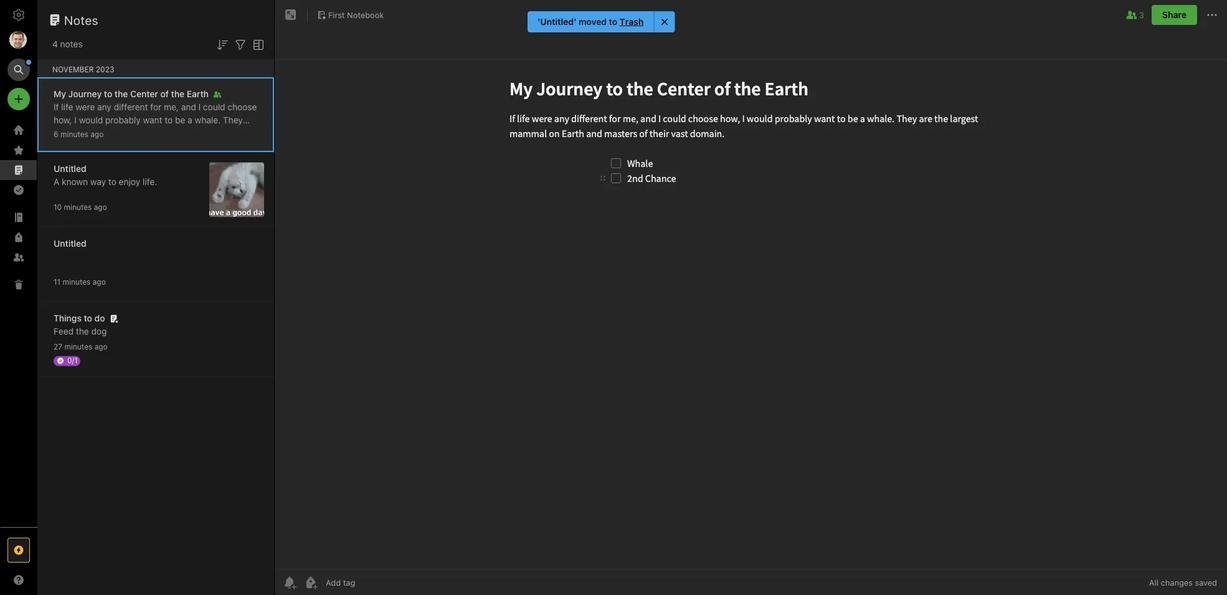 Task type: locate. For each thing, give the bounding box(es) containing it.
home image
[[11, 123, 26, 138]]

i left the 'could' on the left of page
[[199, 102, 201, 112]]

0 vertical spatial of
[[161, 89, 169, 99]]

minutes right 10
[[64, 203, 92, 212]]

first
[[328, 10, 345, 19]]

of down they
[[238, 128, 246, 138]]

tree
[[0, 120, 37, 527]]

and down a
[[186, 128, 201, 138]]

More actions field
[[1205, 5, 1220, 25]]

minutes right the 11
[[63, 278, 91, 286]]

my journey to the center of the earth
[[54, 89, 209, 99]]

minutes up vast on the left of the page
[[60, 130, 88, 139]]

and
[[181, 102, 196, 112], [186, 128, 201, 138]]

ago for 27 minutes ago
[[95, 342, 108, 351]]

untitled
[[541, 17, 574, 27], [54, 164, 86, 174], [54, 238, 86, 249]]

enjoy
[[119, 177, 140, 187]]

ago for 10 minutes ago
[[94, 203, 107, 212]]

1 vertical spatial earth
[[163, 128, 184, 138]]

how,
[[54, 115, 72, 125]]

untitled up "known"
[[54, 164, 86, 174]]

untitled left moved
[[541, 17, 574, 27]]

notebook
[[347, 10, 384, 19]]

ago
[[90, 130, 104, 139], [94, 203, 107, 212], [93, 278, 106, 286], [95, 342, 108, 351]]

1 horizontal spatial of
[[238, 128, 246, 138]]

earth
[[187, 89, 209, 99], [163, 128, 184, 138]]

' untitled ' moved to trash
[[538, 17, 644, 27]]

the up different
[[115, 89, 128, 99]]

'
[[538, 17, 541, 27], [574, 17, 577, 27]]

a known way to enjoy life.
[[54, 177, 157, 187]]

to inside if life were any different for me, and i could choose how, i would probably want to be a whale. they are the largest mammal on earth and masters of their vast d...
[[165, 115, 173, 125]]

earth up the 'could' on the left of page
[[187, 89, 209, 99]]

trash link
[[620, 16, 644, 27]]

minutes for 10
[[64, 203, 92, 212]]

11
[[54, 278, 61, 286]]

masters
[[204, 128, 236, 138]]

minutes up 0/1
[[64, 342, 92, 351]]

more actions image
[[1205, 7, 1220, 22]]

4
[[52, 39, 58, 49]]

click to expand image
[[32, 572, 41, 587]]

their
[[54, 141, 72, 151]]

0 horizontal spatial '
[[538, 17, 541, 27]]

1 horizontal spatial earth
[[187, 89, 209, 99]]

first notebook
[[328, 10, 384, 19]]

ago up d...
[[90, 130, 104, 139]]

minutes
[[60, 130, 88, 139], [64, 203, 92, 212], [63, 278, 91, 286], [64, 342, 92, 351]]

i right how,
[[74, 115, 77, 125]]

account image
[[9, 31, 27, 49]]

Sort options field
[[215, 36, 230, 52]]

untitled down '10 minutes ago'
[[54, 238, 86, 249]]

27
[[54, 342, 62, 351]]

to left trash
[[609, 17, 618, 27]]

and up a
[[181, 102, 196, 112]]

the down things to do
[[76, 326, 89, 337]]

mammal
[[114, 128, 148, 138]]

1 horizontal spatial i
[[199, 102, 201, 112]]

the up vast on the left of the page
[[69, 128, 82, 138]]

1 vertical spatial and
[[186, 128, 201, 138]]

share button
[[1152, 5, 1198, 25]]

are
[[54, 128, 66, 138]]

journey
[[68, 89, 102, 99]]

to right way
[[108, 177, 116, 187]]

ago down the dog
[[95, 342, 108, 351]]

of up me,
[[161, 89, 169, 99]]

2023
[[96, 65, 114, 74]]

0 horizontal spatial earth
[[163, 128, 184, 138]]

untitled for 11 minutes ago
[[54, 238, 86, 249]]

life
[[61, 102, 73, 112]]

moved
[[579, 17, 607, 27]]

november 2023
[[52, 65, 114, 74]]

0 vertical spatial and
[[181, 102, 196, 112]]

things
[[54, 313, 82, 323]]

any
[[97, 102, 111, 112]]

i
[[199, 102, 201, 112], [74, 115, 77, 125]]

ago down way
[[94, 203, 107, 212]]

1 vertical spatial of
[[238, 128, 246, 138]]

if life were any different for me, and i could choose how, i would probably want to be a whale. they are the largest mammal on earth and masters of their vast d...
[[54, 102, 257, 151]]

be
[[175, 115, 185, 125]]

trash
[[620, 17, 644, 27]]

of inside if life were any different for me, and i could choose how, i would probably want to be a whale. they are the largest mammal on earth and masters of their vast d...
[[238, 128, 246, 138]]

Note Editor text field
[[275, 60, 1228, 570]]

largest
[[84, 128, 112, 138]]

way
[[90, 177, 106, 187]]

1 vertical spatial untitled
[[54, 164, 86, 174]]

0/1
[[67, 356, 78, 365]]

1 ' from the left
[[538, 17, 541, 27]]

0 horizontal spatial of
[[161, 89, 169, 99]]

to left be
[[165, 115, 173, 125]]

0 horizontal spatial i
[[74, 115, 77, 125]]

6
[[54, 130, 58, 139]]

4 notes
[[52, 39, 83, 49]]

0 vertical spatial i
[[199, 102, 201, 112]]

to
[[609, 17, 618, 27], [104, 89, 112, 99], [165, 115, 173, 125], [108, 177, 116, 187], [84, 313, 92, 323]]

my
[[54, 89, 66, 99]]

notes
[[64, 12, 99, 27]]

ago up do at the bottom of page
[[93, 278, 106, 286]]

choose
[[228, 102, 257, 112]]

1 horizontal spatial '
[[574, 17, 577, 27]]

thumbnail image
[[209, 162, 264, 217]]

notes
[[60, 39, 83, 49]]

known
[[62, 177, 88, 187]]

feed
[[54, 326, 74, 337]]

of
[[161, 89, 169, 99], [238, 128, 246, 138]]

life.
[[143, 177, 157, 187]]

november
[[52, 65, 94, 74]]

2 vertical spatial untitled
[[54, 238, 86, 249]]

the
[[115, 89, 128, 99], [171, 89, 185, 99], [69, 128, 82, 138], [76, 326, 89, 337]]

minutes for 27
[[64, 342, 92, 351]]

3
[[1140, 10, 1145, 19]]

earth down be
[[163, 128, 184, 138]]



Task type: vqa. For each thing, say whether or not it's contained in the screenshot.
'Expand Notebooks' icon on the left of the page
no



Task type: describe. For each thing, give the bounding box(es) containing it.
ago for 6 minutes ago
[[90, 130, 104, 139]]

things to do
[[54, 313, 105, 323]]

0 vertical spatial earth
[[187, 89, 209, 99]]

upgrade image
[[11, 543, 26, 558]]

first notebook button
[[313, 6, 388, 24]]

WHAT'S NEW field
[[0, 570, 37, 590]]

all
[[1150, 578, 1159, 587]]

were
[[76, 102, 95, 112]]

probably
[[105, 115, 141, 125]]

vast
[[74, 141, 91, 151]]

changes
[[1161, 578, 1193, 587]]

Add tag field
[[325, 577, 418, 588]]

settings image
[[11, 7, 26, 22]]

add filters image
[[233, 37, 248, 52]]

dog
[[91, 326, 107, 337]]

a
[[188, 115, 192, 125]]

different
[[114, 102, 148, 112]]

for
[[150, 102, 162, 112]]

do
[[94, 313, 105, 323]]

saved
[[1196, 578, 1218, 587]]

could
[[203, 102, 225, 112]]

11 minutes ago
[[54, 278, 106, 286]]

1 vertical spatial i
[[74, 115, 77, 125]]

27 minutes ago
[[54, 342, 108, 351]]

View options field
[[248, 36, 266, 52]]

if
[[54, 102, 59, 112]]

add a reminder image
[[282, 575, 297, 590]]

add tag image
[[304, 575, 318, 590]]

a
[[54, 177, 59, 187]]

10 minutes ago
[[54, 203, 107, 212]]

untitled for a known way to enjoy life.
[[54, 164, 86, 174]]

all changes saved
[[1150, 578, 1218, 587]]

would
[[79, 115, 103, 125]]

the inside if life were any different for me, and i could choose how, i would probably want to be a whale. they are the largest mammal on earth and masters of their vast d...
[[69, 128, 82, 138]]

2 ' from the left
[[574, 17, 577, 27]]

to left do at the bottom of page
[[84, 313, 92, 323]]

Account field
[[0, 27, 37, 52]]

3 button
[[1125, 7, 1145, 22]]

feed the dog
[[54, 326, 107, 337]]

6 minutes ago
[[54, 130, 104, 139]]

0 vertical spatial untitled
[[541, 17, 574, 27]]

on
[[150, 128, 160, 138]]

Add filters field
[[233, 36, 248, 52]]

minutes for 6
[[60, 130, 88, 139]]

want
[[143, 115, 162, 125]]

they
[[223, 115, 243, 125]]

share
[[1163, 10, 1187, 20]]

d...
[[93, 141, 106, 151]]

10
[[54, 203, 62, 212]]

whale.
[[195, 115, 221, 125]]

earth inside if life were any different for me, and i could choose how, i would probably want to be a whale. they are the largest mammal on earth and masters of their vast d...
[[163, 128, 184, 138]]

to up any
[[104, 89, 112, 99]]

note window element
[[275, 0, 1228, 595]]

center
[[130, 89, 158, 99]]

ago for 11 minutes ago
[[93, 278, 106, 286]]

the up me,
[[171, 89, 185, 99]]

expand note image
[[284, 7, 299, 22]]

me,
[[164, 102, 179, 112]]

minutes for 11
[[63, 278, 91, 286]]



